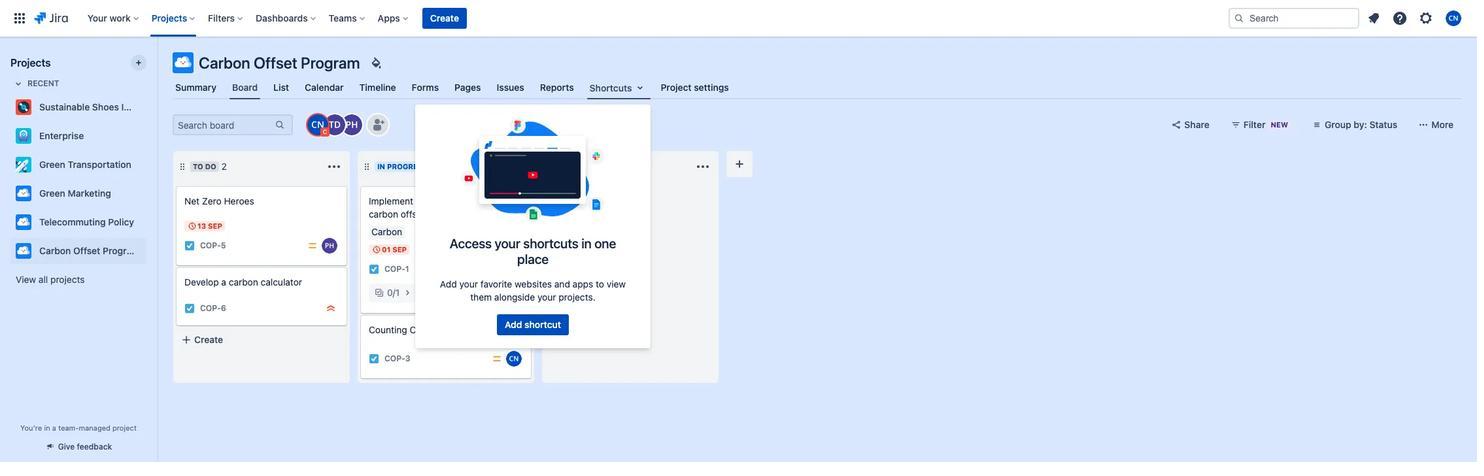 Task type: locate. For each thing, give the bounding box(es) containing it.
add to starred image left cop-5 link
[[143, 243, 158, 259]]

your profile and settings image
[[1446, 10, 1462, 26]]

1 vertical spatial add
[[505, 319, 522, 330]]

0 vertical spatial your
[[495, 236, 520, 251]]

task image left cop-1 link
[[369, 264, 379, 275]]

create column image
[[732, 156, 748, 172]]

1 horizontal spatial carbon
[[369, 209, 398, 220]]

carbon inside 'link'
[[39, 245, 71, 256]]

1 vertical spatial green
[[39, 188, 65, 199]]

1 vertical spatial tariq douglas image
[[506, 262, 522, 277]]

1 vertical spatial offset
[[73, 245, 100, 256]]

green up telecommuting
[[39, 188, 65, 199]]

carbon
[[369, 209, 398, 220], [229, 277, 258, 288]]

cop- down '13 sep'
[[200, 241, 221, 251]]

green down enterprise
[[39, 159, 65, 170]]

create button inside primary element
[[422, 8, 467, 29]]

cara nguyen image
[[506, 351, 522, 367]]

tariq douglas image up favorite
[[506, 262, 522, 277]]

collapse recent projects image
[[10, 76, 26, 92]]

0 horizontal spatial carbon
[[229, 277, 258, 288]]

0 vertical spatial create button
[[422, 8, 467, 29]]

tab list
[[165, 76, 1470, 99]]

add your favorite websites and apps to view them alongside your projects.
[[440, 279, 626, 303]]

add
[[440, 279, 457, 290], [505, 319, 522, 330]]

shortcut
[[525, 319, 561, 330]]

1 vertical spatial 1
[[396, 287, 400, 298]]

program up the calendar
[[301, 54, 360, 72]]

1 horizontal spatial carbon
[[199, 54, 250, 72]]

green inside green marketing link
[[39, 188, 65, 199]]

create button
[[422, 8, 467, 29], [173, 328, 350, 352]]

create
[[430, 12, 459, 24], [194, 334, 223, 345]]

0 horizontal spatial carbon offset program
[[39, 245, 140, 256]]

3 add to starred image from the top
[[143, 186, 158, 201]]

add to starred image left net
[[143, 186, 158, 201]]

cop-5 link
[[200, 240, 226, 252]]

dashboards button
[[252, 8, 321, 29]]

reports
[[540, 82, 574, 93]]

in inside the "access your shortcuts in one place"
[[582, 236, 592, 251]]

initiative
[[121, 101, 158, 112]]

add down alongside
[[505, 319, 522, 330]]

telecommuting policy link
[[10, 209, 141, 235]]

implement a company-wide carbon offset program
[[369, 196, 486, 220]]

0 right "done"
[[588, 161, 594, 172]]

access your shortcuts in one place
[[450, 236, 616, 267]]

collapse image
[[490, 159, 506, 175]]

0 horizontal spatial in
[[44, 424, 50, 432]]

offset
[[401, 209, 425, 220]]

counting carbon not calories
[[369, 324, 495, 336]]

sep for 01 sep
[[393, 245, 407, 254]]

0 vertical spatial carbon offset program
[[199, 54, 360, 72]]

green transportation link
[[10, 152, 141, 178]]

1 horizontal spatial 0
[[588, 161, 594, 172]]

carbon offset program down the telecommuting policy
[[39, 245, 140, 256]]

1 down cop-1 link
[[396, 287, 400, 298]]

1 horizontal spatial 1
[[405, 265, 409, 274]]

cop- down develop on the left of the page
[[200, 304, 221, 314]]

projects up recent
[[10, 57, 51, 69]]

1 horizontal spatial sep
[[393, 245, 407, 254]]

0 vertical spatial carbon
[[369, 209, 398, 220]]

carbon left calculator
[[229, 277, 258, 288]]

1 horizontal spatial create
[[430, 12, 459, 24]]

1 vertical spatial 0
[[387, 287, 393, 298]]

transportation
[[68, 159, 131, 170]]

more button
[[1411, 114, 1462, 135]]

0
[[588, 161, 594, 172], [387, 287, 393, 298]]

favorite
[[481, 279, 512, 290]]

1 horizontal spatial program
[[301, 54, 360, 72]]

sep for 13 sep
[[208, 222, 222, 230]]

0 vertical spatial add to starred image
[[143, 128, 158, 144]]

3
[[405, 354, 411, 364]]

add to starred image down sidebar navigation image
[[143, 99, 158, 115]]

cara nguyen image
[[307, 114, 328, 135]]

your inside the "access your shortcuts in one place"
[[495, 236, 520, 251]]

1 horizontal spatial a
[[221, 277, 226, 288]]

cop- for 3
[[385, 354, 405, 364]]

green transportation
[[39, 159, 131, 170]]

a for carbon
[[221, 277, 226, 288]]

summary
[[175, 82, 216, 93]]

program down policy
[[103, 245, 140, 256]]

offset
[[254, 54, 297, 72], [73, 245, 100, 256]]

carbon offset program
[[199, 54, 360, 72], [39, 245, 140, 256]]

done
[[562, 162, 583, 171]]

0 vertical spatial green
[[39, 159, 65, 170]]

net zero heroes
[[184, 196, 254, 207]]

1 vertical spatial sep
[[393, 245, 407, 254]]

1 horizontal spatial add
[[505, 319, 522, 330]]

issues
[[497, 82, 524, 93]]

in right you're
[[44, 424, 50, 432]]

add to starred image
[[143, 128, 158, 144], [143, 215, 158, 230]]

filter
[[1244, 119, 1266, 130]]

2 vertical spatial task image
[[184, 303, 195, 314]]

1 horizontal spatial offset
[[254, 54, 297, 72]]

2 vertical spatial a
[[52, 424, 56, 432]]

jira image
[[34, 10, 68, 26], [34, 10, 68, 26]]

0 horizontal spatial add
[[440, 279, 457, 290]]

0 horizontal spatial projects
[[10, 57, 51, 69]]

program
[[301, 54, 360, 72], [103, 245, 140, 256]]

2 horizontal spatial a
[[416, 196, 421, 207]]

1 vertical spatial in
[[44, 424, 50, 432]]

filters
[[208, 12, 235, 24]]

medium image
[[492, 354, 502, 364]]

a up offset
[[416, 196, 421, 207]]

2 vertical spatial your
[[538, 292, 556, 303]]

sustainable shoes initiative link
[[10, 94, 158, 120]]

board
[[232, 82, 258, 93]]

carbon up view all projects
[[39, 245, 71, 256]]

your up place on the left of the page
[[495, 236, 520, 251]]

projects.
[[559, 292, 596, 303]]

offset down the telecommuting policy
[[73, 245, 100, 256]]

sep right 01
[[393, 245, 407, 254]]

done 0
[[562, 161, 594, 172]]

group
[[1325, 119, 1352, 130]]

0 horizontal spatial sep
[[208, 222, 222, 230]]

1 horizontal spatial your
[[495, 236, 520, 251]]

1 vertical spatial projects
[[10, 57, 51, 69]]

0 down cop-1 link
[[387, 287, 393, 298]]

tab list containing board
[[165, 76, 1470, 99]]

projects
[[152, 12, 187, 24], [10, 57, 51, 69]]

0 vertical spatial sep
[[208, 222, 222, 230]]

shortcuts
[[523, 236, 579, 251]]

teams button
[[325, 8, 370, 29]]

program inside 'link'
[[103, 245, 140, 256]]

1
[[405, 265, 409, 274], [396, 287, 400, 298]]

green for green marketing
[[39, 188, 65, 199]]

0 vertical spatial tariq douglas image
[[324, 114, 345, 135]]

create button down 6
[[173, 328, 350, 352]]

1 vertical spatial carbon
[[39, 245, 71, 256]]

calendar
[[305, 82, 344, 93]]

create button right apps dropdown button
[[422, 8, 467, 29]]

carbon up board
[[199, 54, 250, 72]]

your down websites
[[538, 292, 556, 303]]

1 vertical spatial add to starred image
[[143, 215, 158, 230]]

list
[[273, 82, 289, 93]]

managed
[[79, 424, 110, 432]]

settings image
[[1419, 10, 1434, 26]]

add to starred image for carbon offset program
[[143, 243, 158, 259]]

cop- down 01 sep
[[385, 265, 405, 274]]

task image
[[184, 241, 195, 251], [369, 264, 379, 275], [184, 303, 195, 314]]

0 vertical spatial create
[[430, 12, 459, 24]]

in left one
[[582, 236, 592, 251]]

1 green from the top
[[39, 159, 65, 170]]

0 horizontal spatial offset
[[73, 245, 100, 256]]

01 september 2023 image
[[371, 245, 382, 255], [371, 245, 382, 255]]

0 horizontal spatial your
[[459, 279, 478, 290]]

2
[[222, 161, 227, 172]]

give
[[58, 442, 75, 452]]

1 add to starred image from the top
[[143, 99, 158, 115]]

more
[[1432, 119, 1454, 130]]

implement
[[369, 196, 413, 207]]

0 vertical spatial 0
[[588, 161, 594, 172]]

0 vertical spatial task image
[[184, 241, 195, 251]]

0 vertical spatial add
[[440, 279, 457, 290]]

tariq douglas image
[[324, 114, 345, 135], [506, 262, 522, 277]]

summary link
[[173, 76, 219, 99]]

offset up list
[[254, 54, 297, 72]]

dashboards
[[256, 12, 308, 24]]

heroes
[[224, 196, 254, 207]]

add to starred image down initiative
[[143, 128, 158, 144]]

net
[[184, 196, 200, 207]]

shortcuts button
[[587, 76, 650, 99]]

0 vertical spatial in
[[582, 236, 592, 251]]

0 vertical spatial 1
[[405, 265, 409, 274]]

cop-6
[[200, 304, 226, 314]]

2 green from the top
[[39, 188, 65, 199]]

a right develop on the left of the page
[[221, 277, 226, 288]]

all
[[39, 274, 48, 285]]

1 vertical spatial a
[[221, 277, 226, 288]]

carbon left not
[[410, 324, 441, 336]]

green for green transportation
[[39, 159, 65, 170]]

carbon offset program up list
[[199, 54, 360, 72]]

green
[[39, 159, 65, 170], [39, 188, 65, 199]]

and
[[555, 279, 570, 290]]

add to starred image right policy
[[143, 215, 158, 230]]

add shortcut button
[[497, 315, 569, 336]]

add people image
[[370, 117, 386, 133]]

2 vertical spatial carbon
[[410, 324, 441, 336]]

0 horizontal spatial create button
[[173, 328, 350, 352]]

cop-3
[[385, 354, 411, 364]]

cop- right task image
[[385, 354, 405, 364]]

0 horizontal spatial create
[[194, 334, 223, 345]]

a inside implement a company-wide carbon offset program
[[416, 196, 421, 207]]

0 horizontal spatial program
[[103, 245, 140, 256]]

apps
[[378, 12, 400, 24]]

2 horizontal spatial your
[[538, 292, 556, 303]]

add to starred image for sustainable shoes initiative
[[143, 99, 158, 115]]

payton hansen image
[[322, 238, 337, 254]]

1 vertical spatial program
[[103, 245, 140, 256]]

green inside the green transportation link
[[39, 159, 65, 170]]

websites
[[515, 279, 552, 290]]

/
[[393, 287, 396, 298]]

13 september 2023 image
[[187, 221, 198, 232], [187, 221, 198, 232]]

to do 2
[[193, 161, 227, 172]]

1 horizontal spatial projects
[[152, 12, 187, 24]]

0 vertical spatial a
[[416, 196, 421, 207]]

notifications image
[[1366, 10, 1382, 26]]

cop-1 link
[[385, 264, 409, 275]]

0 horizontal spatial carbon
[[39, 245, 71, 256]]

carbon down implement
[[369, 209, 398, 220]]

task image left cop-6 link
[[184, 303, 195, 314]]

0 vertical spatial projects
[[152, 12, 187, 24]]

task image left cop-5 link
[[184, 241, 195, 251]]

2 add to starred image from the top
[[143, 157, 158, 173]]

add inside button
[[505, 319, 522, 330]]

1 vertical spatial carbon offset program
[[39, 245, 140, 256]]

settings
[[694, 82, 729, 93]]

create project image
[[133, 58, 144, 68]]

sep
[[208, 222, 222, 230], [393, 245, 407, 254]]

banner
[[0, 0, 1477, 37]]

one
[[595, 236, 616, 251]]

1 vertical spatial task image
[[369, 264, 379, 275]]

2 add to starred image from the top
[[143, 215, 158, 230]]

add to starred image
[[143, 99, 158, 115], [143, 157, 158, 173], [143, 186, 158, 201], [143, 243, 158, 259]]

0 horizontal spatial a
[[52, 424, 56, 432]]

offset inside 'link'
[[73, 245, 100, 256]]

tariq douglas image down calendar link
[[324, 114, 345, 135]]

your up them
[[459, 279, 478, 290]]

1 down 01 sep
[[405, 265, 409, 274]]

0 horizontal spatial tariq douglas image
[[324, 114, 345, 135]]

sep right 13 at the top left of page
[[208, 222, 222, 230]]

create down cop-6 link
[[194, 334, 223, 345]]

1 horizontal spatial tariq douglas image
[[506, 262, 522, 277]]

0 horizontal spatial 0
[[387, 287, 393, 298]]

shortcuts
[[590, 82, 632, 93]]

view
[[16, 274, 36, 285]]

4 add to starred image from the top
[[143, 243, 158, 259]]

projects up sidebar navigation image
[[152, 12, 187, 24]]

your work button
[[84, 8, 144, 29]]

add up not
[[440, 279, 457, 290]]

a left team-
[[52, 424, 56, 432]]

give feedback
[[58, 442, 112, 452]]

create right apps dropdown button
[[430, 12, 459, 24]]

1 vertical spatial your
[[459, 279, 478, 290]]

add inside "add your favorite websites and apps to view them alongside your projects."
[[440, 279, 457, 290]]

1 horizontal spatial in
[[582, 236, 592, 251]]

add to starred image left to
[[143, 157, 158, 173]]

1 horizontal spatial create button
[[422, 8, 467, 29]]

1 add to starred image from the top
[[143, 128, 158, 144]]



Task type: describe. For each thing, give the bounding box(es) containing it.
2 horizontal spatial carbon
[[410, 324, 441, 336]]

filters button
[[204, 8, 248, 29]]

highest image
[[326, 303, 336, 314]]

sustainable shoes initiative
[[39, 101, 158, 112]]

your for access
[[495, 236, 520, 251]]

add for add shortcut
[[505, 319, 522, 330]]

sustainable
[[39, 101, 90, 112]]

0 vertical spatial offset
[[254, 54, 297, 72]]

projects inside dropdown button
[[152, 12, 187, 24]]

green marketing link
[[10, 181, 141, 207]]

telecommuting policy
[[39, 216, 134, 228]]

reports link
[[537, 76, 577, 99]]

cop-6 link
[[200, 303, 226, 314]]

group by: status
[[1325, 119, 1398, 130]]

medium image
[[307, 241, 318, 251]]

task image for cop-1
[[369, 264, 379, 275]]

pages
[[455, 82, 481, 93]]

develop
[[184, 277, 219, 288]]

cop-5
[[200, 241, 226, 251]]

01 sep
[[382, 245, 407, 254]]

recent
[[27, 78, 59, 88]]

0 horizontal spatial 1
[[396, 287, 400, 298]]

cop-1
[[385, 265, 409, 274]]

calories
[[461, 324, 495, 336]]

0 vertical spatial carbon
[[199, 54, 250, 72]]

5
[[221, 241, 226, 251]]

banner containing your work
[[0, 0, 1477, 37]]

0 vertical spatial program
[[301, 54, 360, 72]]

Search field
[[1229, 8, 1360, 29]]

telecommuting
[[39, 216, 106, 228]]

in progress
[[377, 162, 428, 171]]

sidebar navigation image
[[143, 52, 171, 78]]

cop- for 1
[[385, 265, 405, 274]]

view
[[607, 279, 626, 290]]

6
[[221, 304, 226, 314]]

give feedback button
[[37, 436, 120, 458]]

0 / 1
[[387, 287, 400, 298]]

1 vertical spatial create button
[[173, 328, 350, 352]]

green marketing
[[39, 188, 111, 199]]

company-
[[423, 196, 466, 207]]

place
[[517, 252, 549, 267]]

projects button
[[148, 8, 200, 29]]

to
[[596, 279, 604, 290]]

marketing
[[68, 188, 111, 199]]

your
[[87, 12, 107, 24]]

primary element
[[8, 0, 1229, 37]]

view all projects link
[[10, 268, 147, 292]]

help image
[[1392, 10, 1408, 26]]

timeline
[[359, 82, 396, 93]]

access
[[450, 236, 492, 251]]

add to starred image for telecommuting policy
[[143, 215, 158, 230]]

you're in a team-managed project
[[20, 424, 137, 432]]

team-
[[58, 424, 79, 432]]

enterprise link
[[10, 123, 141, 149]]

cop- for 5
[[200, 241, 221, 251]]

calculator
[[261, 277, 302, 288]]

1 vertical spatial carbon
[[229, 277, 258, 288]]

calendar link
[[302, 76, 346, 99]]

develop a carbon calculator
[[184, 277, 302, 288]]

wide
[[466, 196, 486, 207]]

timeline link
[[357, 76, 399, 99]]

your work
[[87, 12, 131, 24]]

set background color image
[[368, 55, 384, 71]]

create inside primary element
[[430, 12, 459, 24]]

project
[[112, 424, 137, 432]]

forms link
[[409, 76, 442, 99]]

payton hansen image
[[341, 114, 362, 135]]

add to starred image for enterprise
[[143, 128, 158, 144]]

carbon offset program inside 'link'
[[39, 245, 140, 256]]

program
[[428, 209, 464, 220]]

teams
[[329, 12, 357, 24]]

task image for cop-5
[[184, 241, 195, 251]]

status
[[1370, 119, 1398, 130]]

forms
[[412, 82, 439, 93]]

add to starred image for green marketing
[[143, 186, 158, 201]]

Search board text field
[[174, 116, 273, 134]]

1 horizontal spatial carbon offset program
[[199, 54, 360, 72]]

work
[[110, 12, 131, 24]]

carbon inside implement a company-wide carbon offset program
[[369, 209, 398, 220]]

appswitcher icon image
[[12, 10, 27, 26]]

task image for cop-6
[[184, 303, 195, 314]]

task image
[[369, 354, 379, 364]]

project settings link
[[658, 76, 732, 99]]

add to starred image for green transportation
[[143, 157, 158, 173]]

to
[[193, 162, 203, 171]]

by:
[[1354, 119, 1367, 130]]

not
[[443, 324, 458, 336]]

zero
[[202, 196, 222, 207]]

counting
[[369, 324, 407, 336]]

cop- for 6
[[200, 304, 221, 314]]

1 vertical spatial create
[[194, 334, 223, 345]]

apps button
[[374, 8, 413, 29]]

01
[[382, 245, 391, 254]]

filter new
[[1244, 119, 1288, 130]]

column actions menu image
[[326, 159, 342, 175]]

column actions menu image
[[695, 159, 711, 175]]

you're
[[20, 424, 42, 432]]

13
[[198, 222, 206, 230]]

in
[[377, 162, 385, 171]]

add for add your favorite websites and apps to view them alongside your projects.
[[440, 279, 457, 290]]

shoes
[[92, 101, 119, 112]]

alongside
[[494, 292, 535, 303]]

add shortcut
[[505, 319, 561, 330]]

policy
[[108, 216, 134, 228]]

do
[[205, 162, 216, 171]]

carbon offset program link
[[10, 238, 141, 264]]

search image
[[1234, 13, 1245, 24]]

a for company-
[[416, 196, 421, 207]]

your for add
[[459, 279, 478, 290]]

issues link
[[494, 76, 527, 99]]



Task type: vqa. For each thing, say whether or not it's contained in the screenshot.
5th 'Team-' from the bottom of the page
no



